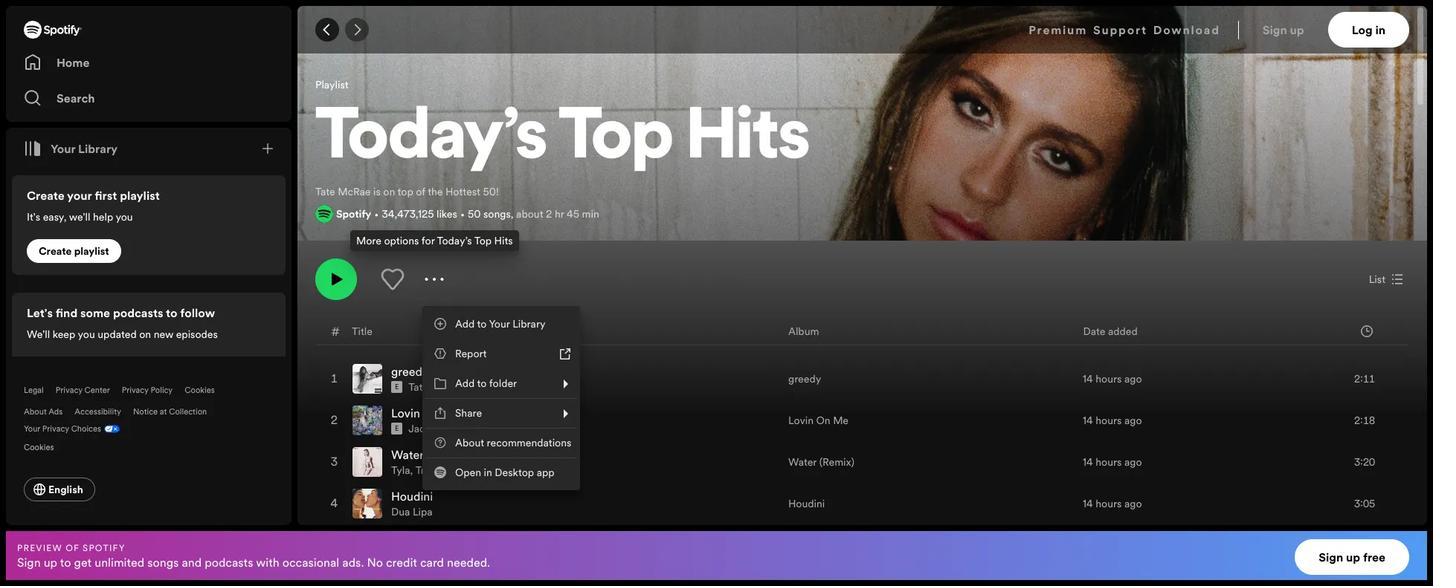 Task type: vqa. For each thing, say whether or not it's contained in the screenshot.
moment at the left of page
no



Task type: describe. For each thing, give the bounding box(es) containing it.
, inside water - remix tyla , travis scott
[[410, 463, 413, 478]]

me for lovin on me e
[[442, 405, 460, 421]]

ago for greedy
[[1124, 372, 1142, 386]]

report
[[455, 347, 487, 361]]

easy,
[[43, 210, 67, 225]]

lovin on me cell
[[353, 401, 473, 441]]

today's top hits grid
[[298, 318, 1426, 587]]

3:05
[[1354, 497, 1375, 511]]

1 horizontal spatial greedy link
[[788, 372, 821, 386]]

on for lovin on me e
[[423, 405, 439, 421]]

go forward image
[[351, 24, 363, 36]]

List button
[[1363, 267, 1409, 291]]

sign up free
[[1319, 550, 1386, 566]]

log in button
[[1328, 12, 1409, 48]]

on inside let's find some podcasts to follow we'll keep you updated on new episodes
[[139, 327, 151, 342]]

to inside dropdown button
[[477, 376, 487, 391]]

california consumer privacy act (ccpa) opt-out icon image
[[101, 424, 120, 438]]

today's top hits
[[315, 104, 810, 176]]

lovin on me e
[[391, 405, 460, 433]]

50!
[[483, 184, 499, 199]]

english
[[48, 483, 83, 498]]

no
[[367, 554, 383, 571]]

harlow
[[433, 421, 467, 436]]

log
[[1352, 22, 1373, 38]]

podcasts inside preview of spotify sign up to get unlimited songs and podcasts with occasional ads. no credit card needed.
[[205, 554, 253, 571]]

center
[[84, 385, 110, 396]]

to inside preview of spotify sign up to get unlimited songs and podcasts with occasional ads. no credit card needed.
[[60, 554, 71, 571]]

mcrae for tate mcrae is on top of the hottest 50!
[[338, 184, 371, 199]]

water - remix link
[[391, 447, 467, 463]]

e inside lovin on me e
[[395, 424, 399, 433]]

3 cell from the left
[[788, 526, 821, 566]]

34,473,125 likes
[[382, 206, 457, 221]]

sign up
[[1263, 22, 1304, 38]]

open in desktop app button
[[425, 458, 577, 488]]

new
[[154, 327, 173, 342]]

library inside button
[[78, 141, 118, 157]]

0 vertical spatial hits
[[686, 104, 810, 176]]

songs inside preview of spotify sign up to get unlimited songs and podcasts with occasional ads. no credit card needed.
[[147, 554, 179, 571]]

playlist inside the create your first playlist it's easy, we'll help you
[[120, 187, 160, 204]]

we'll
[[27, 327, 50, 342]]

water - remix tyla , travis scott
[[391, 447, 470, 478]]

water for (remix)
[[788, 455, 817, 470]]

1 cell from the left
[[329, 526, 341, 566]]

jack harlow link
[[408, 421, 467, 436]]

playlist
[[315, 78, 349, 93]]

add to folder
[[455, 376, 517, 391]]

in for log
[[1375, 22, 1386, 38]]

34,473,125
[[382, 206, 434, 221]]

options
[[384, 234, 419, 248]]

lovin for lovin on me e
[[391, 405, 420, 421]]

go back image
[[321, 24, 333, 36]]

explicit element for greedy
[[391, 381, 403, 393]]

add to your library button
[[425, 309, 577, 339]]

scott
[[445, 463, 470, 478]]

spotify link
[[336, 206, 371, 221]]

spotify inside preview of spotify sign up to get unlimited songs and podcasts with occasional ads. no credit card needed.
[[83, 542, 125, 554]]

with
[[256, 554, 279, 571]]

0 horizontal spatial cookies
[[24, 443, 54, 454]]

more
[[356, 234, 382, 248]]

add to folder button
[[425, 369, 577, 399]]

main element
[[6, 6, 292, 526]]

14 hours ago for greedy
[[1083, 372, 1142, 386]]

desktop
[[495, 466, 534, 480]]

first
[[95, 187, 117, 204]]

date
[[1083, 324, 1106, 339]]

occasional
[[282, 554, 339, 571]]

tate mcrae link
[[408, 380, 464, 395]]

0 vertical spatial today's
[[315, 104, 547, 176]]

-
[[427, 447, 431, 463]]

hours for water - remix
[[1096, 455, 1122, 470]]

your
[[67, 187, 92, 204]]

policy
[[151, 385, 173, 396]]

2:11 cell
[[1320, 359, 1396, 399]]

the
[[428, 184, 443, 199]]

0 horizontal spatial hits
[[494, 234, 513, 248]]

greedy e
[[391, 363, 429, 392]]

likes
[[437, 206, 457, 221]]

collection
[[169, 407, 207, 418]]

me for lovin on me
[[833, 413, 849, 428]]

episodes
[[176, 327, 218, 342]]

external link image
[[560, 348, 571, 360]]

we'll
[[69, 210, 90, 225]]

notice
[[133, 407, 158, 418]]

needed.
[[447, 554, 490, 571]]

top
[[398, 184, 413, 199]]

3:20
[[1354, 455, 1375, 470]]

top bar and user menu element
[[297, 6, 1427, 54]]

choices
[[71, 424, 101, 435]]

of inside preview of spotify sign up to get unlimited songs and podcasts with occasional ads. no credit card needed.
[[66, 542, 79, 554]]

2:11
[[1354, 372, 1375, 386]]

your for your privacy choices
[[24, 424, 40, 435]]

remix
[[434, 447, 467, 463]]

hours for houdini
[[1096, 497, 1122, 511]]

1 horizontal spatial spotify
[[336, 206, 371, 221]]

water (remix) link
[[788, 455, 855, 470]]

2 cell from the left
[[353, 526, 456, 566]]

1 vertical spatial spotify image
[[315, 205, 333, 223]]

about for about ads
[[24, 407, 47, 418]]

1 horizontal spatial ,
[[511, 206, 514, 221]]

find
[[56, 305, 78, 321]]

follow
[[180, 305, 215, 321]]

houdini cell
[[353, 484, 439, 524]]

1 vertical spatial top
[[474, 234, 492, 248]]

0 horizontal spatial lovin on me link
[[391, 405, 460, 421]]

# column header
[[331, 319, 340, 345]]

playlist inside button
[[74, 244, 109, 259]]

min
[[582, 206, 599, 221]]

notice at collection
[[133, 407, 207, 418]]

you for first
[[116, 210, 133, 225]]

added
[[1108, 324, 1138, 339]]

ads.
[[342, 554, 364, 571]]

in for open
[[484, 466, 492, 480]]

lipa
[[413, 505, 433, 520]]

# row
[[316, 319, 1409, 346]]

about recommendations button
[[425, 428, 577, 458]]

14 for houdini
[[1083, 497, 1093, 511]]

0 vertical spatial of
[[416, 184, 425, 199]]

more options for today's top hits
[[356, 234, 513, 248]]

duration image
[[1361, 326, 1373, 338]]

hr
[[555, 206, 564, 221]]

about ads link
[[24, 407, 63, 418]]

add for add to your library
[[455, 317, 475, 332]]

library inside button
[[513, 317, 546, 332]]

privacy center
[[56, 385, 110, 396]]

2:18
[[1354, 413, 1375, 428]]

accessibility
[[75, 407, 121, 418]]

houdini for houdini dua lipa
[[391, 488, 433, 505]]

download button
[[1153, 12, 1220, 48]]

more options for today's top hits tooltip
[[356, 234, 513, 248]]

sign for sign up
[[1263, 22, 1287, 38]]

preview of spotify sign up to get unlimited songs and podcasts with occasional ads. no credit card needed.
[[17, 542, 490, 571]]

privacy for privacy center
[[56, 385, 82, 396]]

legal
[[24, 385, 44, 396]]



Task type: locate. For each thing, give the bounding box(es) containing it.
tate up lovin on me e
[[408, 380, 428, 395]]

your
[[51, 141, 75, 157], [489, 317, 510, 332], [24, 424, 40, 435]]

4 14 hours ago from the top
[[1083, 497, 1142, 511]]

home
[[57, 54, 90, 71]]

0 horizontal spatial houdini link
[[391, 488, 433, 505]]

let's
[[27, 305, 53, 321]]

4 cell from the left
[[1083, 526, 1142, 566]]

4 14 from the top
[[1083, 497, 1093, 511]]

0 horizontal spatial water
[[391, 447, 424, 463]]

me inside lovin on me e
[[442, 405, 460, 421]]

2 14 from the top
[[1083, 413, 1093, 428]]

1 horizontal spatial lovin
[[788, 413, 814, 428]]

1 horizontal spatial water
[[788, 455, 817, 470]]

create
[[27, 187, 65, 204], [39, 244, 72, 259]]

to left folder
[[477, 376, 487, 391]]

, left travis
[[410, 463, 413, 478]]

1 horizontal spatial me
[[833, 413, 849, 428]]

spotify image left spotify link at the left
[[315, 205, 333, 223]]

your privacy choices button
[[24, 424, 101, 435]]

1 vertical spatial cookies
[[24, 443, 54, 454]]

1 horizontal spatial mcrae
[[431, 380, 464, 395]]

ago for houdini
[[1124, 497, 1142, 511]]

spotify right preview
[[83, 542, 125, 554]]

about recommendations
[[455, 436, 571, 451]]

premium support download
[[1029, 22, 1220, 38]]

app
[[537, 466, 555, 480]]

1 vertical spatial cookies link
[[24, 438, 66, 454]]

cookies down the your privacy choices 'button' at the left bottom of page
[[24, 443, 54, 454]]

0 horizontal spatial playlist
[[74, 244, 109, 259]]

2 horizontal spatial your
[[489, 317, 510, 332]]

create for your
[[27, 187, 65, 204]]

create down easy,
[[39, 244, 72, 259]]

50 songs , about 2 hr 45 min
[[468, 206, 599, 221]]

0 horizontal spatial your
[[24, 424, 40, 435]]

2 e from the top
[[395, 424, 399, 433]]

1 horizontal spatial up
[[1290, 22, 1304, 38]]

me
[[442, 405, 460, 421], [833, 413, 849, 428]]

3 hours from the top
[[1096, 455, 1122, 470]]

houdini for houdini
[[788, 497, 825, 511]]

1 horizontal spatial houdini
[[788, 497, 825, 511]]

you
[[116, 210, 133, 225], [78, 327, 95, 342]]

e up lovin on me cell
[[395, 383, 399, 392]]

sign inside preview of spotify sign up to get unlimited songs and podcasts with occasional ads. no credit card needed.
[[17, 554, 41, 571]]

cookies up collection
[[185, 385, 215, 396]]

about for about recommendations
[[455, 436, 484, 451]]

ago for water - remix
[[1124, 455, 1142, 470]]

1 vertical spatial about
[[455, 436, 484, 451]]

share
[[455, 406, 482, 421]]

privacy down the ads
[[42, 424, 69, 435]]

explicit element inside lovin on me cell
[[391, 423, 403, 435]]

2 vertical spatial your
[[24, 424, 40, 435]]

legal link
[[24, 385, 44, 396]]

you for some
[[78, 327, 95, 342]]

1 horizontal spatial playlist
[[120, 187, 160, 204]]

tate for tate mcrae
[[408, 380, 428, 395]]

ads
[[48, 407, 63, 418]]

greedy cell
[[353, 359, 470, 399]]

0 horizontal spatial sign
[[17, 554, 41, 571]]

1 hours from the top
[[1096, 372, 1122, 386]]

updated
[[98, 327, 137, 342]]

0 vertical spatial you
[[116, 210, 133, 225]]

1 vertical spatial of
[[66, 542, 79, 554]]

14 for water - remix
[[1083, 455, 1093, 470]]

#
[[331, 324, 340, 340]]

1 horizontal spatial songs
[[483, 206, 511, 221]]

water left -
[[391, 447, 424, 463]]

lovin up water (remix) link
[[788, 413, 814, 428]]

add up report in the bottom of the page
[[455, 317, 475, 332]]

0 vertical spatial in
[[1375, 22, 1386, 38]]

your inside button
[[51, 141, 75, 157]]

explicit element inside the greedy cell
[[391, 381, 403, 393]]

tate inside the greedy cell
[[408, 380, 428, 395]]

it's
[[27, 210, 40, 225]]

keep
[[53, 327, 75, 342]]

greedy for greedy
[[788, 372, 821, 386]]

home link
[[24, 48, 274, 77]]

0 vertical spatial top
[[559, 104, 673, 176]]

your up the your
[[51, 141, 75, 157]]

of left the
[[416, 184, 425, 199]]

ago for lovin on me
[[1124, 413, 1142, 428]]

1 horizontal spatial lovin on me link
[[788, 413, 849, 428]]

0 horizontal spatial in
[[484, 466, 492, 480]]

playlist right first
[[120, 187, 160, 204]]

about
[[24, 407, 47, 418], [455, 436, 484, 451]]

14 hours ago
[[1083, 372, 1142, 386], [1083, 413, 1142, 428], [1083, 455, 1142, 470], [1083, 497, 1142, 511]]

in right log
[[1375, 22, 1386, 38]]

1 vertical spatial podcasts
[[205, 554, 253, 571]]

explicit element left jack
[[391, 423, 403, 435]]

0 horizontal spatial me
[[442, 405, 460, 421]]

1 vertical spatial hits
[[494, 234, 513, 248]]

on
[[383, 184, 395, 199], [139, 327, 151, 342]]

credit
[[386, 554, 417, 571]]

0 horizontal spatial greedy
[[391, 363, 429, 380]]

2 14 hours ago from the top
[[1083, 413, 1142, 428]]

cookies
[[185, 385, 215, 396], [24, 443, 54, 454]]

travis
[[416, 463, 443, 478]]

tyla
[[391, 463, 410, 478]]

0 horizontal spatial on
[[423, 405, 439, 421]]

report link
[[425, 339, 577, 369]]

up for sign up free
[[1346, 550, 1360, 566]]

0 vertical spatial mcrae
[[338, 184, 371, 199]]

list
[[1369, 272, 1386, 287]]

for
[[422, 234, 435, 248]]

0 vertical spatial explicit element
[[391, 381, 403, 393]]

about inside button
[[455, 436, 484, 451]]

privacy for privacy policy
[[122, 385, 149, 396]]

spotify image
[[24, 21, 82, 39], [315, 205, 333, 223]]

greedy link
[[391, 363, 429, 380], [788, 372, 821, 386]]

search link
[[24, 83, 274, 113]]

to inside let's find some podcasts to follow we'll keep you updated on new episodes
[[166, 305, 177, 321]]

hours for greedy
[[1096, 372, 1122, 386]]

1 vertical spatial spotify
[[83, 542, 125, 554]]

up
[[1290, 22, 1304, 38], [1346, 550, 1360, 566], [44, 554, 57, 571]]

0 vertical spatial cookies
[[185, 385, 215, 396]]

to up new
[[166, 305, 177, 321]]

share button
[[425, 399, 577, 428]]

0 horizontal spatial songs
[[147, 554, 179, 571]]

1 horizontal spatial library
[[513, 317, 546, 332]]

tyla link
[[391, 463, 410, 478]]

3 ago from the top
[[1124, 455, 1142, 470]]

podcasts right the and
[[205, 554, 253, 571]]

lovin inside lovin on me e
[[391, 405, 420, 421]]

your down about ads on the bottom left
[[24, 424, 40, 435]]

at
[[160, 407, 167, 418]]

2 horizontal spatial sign
[[1319, 550, 1343, 566]]

in inside 'open in desktop app' button
[[484, 466, 492, 480]]

1 horizontal spatial cookies
[[185, 385, 215, 396]]

tate for tate mcrae is on top of the hottest 50!
[[315, 184, 335, 199]]

water left (remix)
[[788, 455, 817, 470]]

e
[[395, 383, 399, 392], [395, 424, 399, 433]]

to up report in the bottom of the page
[[477, 317, 487, 332]]

water for -
[[391, 447, 424, 463]]

today's right the for
[[437, 234, 472, 248]]

up left get
[[44, 554, 57, 571]]

playlist down help
[[74, 244, 109, 259]]

open
[[455, 466, 481, 480]]

45
[[567, 206, 579, 221]]

14 hours ago for houdini
[[1083, 497, 1142, 511]]

0 vertical spatial tate
[[315, 184, 335, 199]]

1 explicit element from the top
[[391, 381, 403, 393]]

on inside lovin on me e
[[423, 405, 439, 421]]

e left jack
[[395, 424, 399, 433]]

1 vertical spatial mcrae
[[431, 380, 464, 395]]

14 hours ago for water - remix
[[1083, 455, 1142, 470]]

0 horizontal spatial you
[[78, 327, 95, 342]]

podcasts
[[113, 305, 163, 321], [205, 554, 253, 571]]

spotify
[[336, 206, 371, 221], [83, 542, 125, 554]]

tate mcrae is on top of the hottest 50!
[[315, 184, 499, 199]]

3 14 from the top
[[1083, 455, 1093, 470]]

up left 'free'
[[1346, 550, 1360, 566]]

hours
[[1096, 372, 1122, 386], [1096, 413, 1122, 428], [1096, 455, 1122, 470], [1096, 497, 1122, 511]]

1 vertical spatial your
[[489, 317, 510, 332]]

0 vertical spatial add
[[455, 317, 475, 332]]

1 horizontal spatial top
[[559, 104, 673, 176]]

premium
[[1029, 22, 1087, 38]]

sign up free button
[[1295, 540, 1409, 576]]

1 vertical spatial explicit element
[[391, 423, 403, 435]]

0 horizontal spatial spotify image
[[24, 21, 82, 39]]

songs left the and
[[147, 554, 179, 571]]

1 add from the top
[[455, 317, 475, 332]]

add inside button
[[455, 317, 475, 332]]

,
[[511, 206, 514, 221], [410, 463, 413, 478]]

in right 'open'
[[484, 466, 492, 480]]

podcasts inside let's find some podcasts to follow we'll keep you updated on new episodes
[[113, 305, 163, 321]]

14 for greedy
[[1083, 372, 1093, 386]]

0 vertical spatial library
[[78, 141, 118, 157]]

explicit element
[[391, 381, 403, 393], [391, 423, 403, 435]]

0 horizontal spatial lovin
[[391, 405, 420, 421]]

of
[[416, 184, 425, 199], [66, 542, 79, 554]]

duration element
[[1361, 326, 1373, 338]]

sign for sign up free
[[1319, 550, 1343, 566]]

1 vertical spatial add
[[455, 376, 475, 391]]

library
[[78, 141, 118, 157], [513, 317, 546, 332]]

0 horizontal spatial podcasts
[[113, 305, 163, 321]]

on left new
[[139, 327, 151, 342]]

0 vertical spatial e
[[395, 383, 399, 392]]

lovin
[[391, 405, 420, 421], [788, 413, 814, 428]]

1 vertical spatial today's
[[437, 234, 472, 248]]

create for playlist
[[39, 244, 72, 259]]

mcrae for tate mcrae
[[431, 380, 464, 395]]

water (remix)
[[788, 455, 855, 470]]

e inside the "greedy e"
[[395, 383, 399, 392]]

1 horizontal spatial sign
[[1263, 22, 1287, 38]]

let's find some podcasts to follow we'll keep you updated on new episodes
[[27, 305, 218, 342]]

4 ago from the top
[[1124, 497, 1142, 511]]

you right help
[[116, 210, 133, 225]]

greedy for greedy e
[[391, 363, 429, 380]]

4 hours from the top
[[1096, 497, 1122, 511]]

1 vertical spatial tate
[[408, 380, 428, 395]]

1 horizontal spatial in
[[1375, 22, 1386, 38]]

on for lovin on me
[[816, 413, 830, 428]]

1 horizontal spatial houdini link
[[788, 497, 825, 511]]

1 vertical spatial on
[[139, 327, 151, 342]]

greedy up lovin on me cell
[[391, 363, 429, 380]]

(remix)
[[819, 455, 855, 470]]

0 vertical spatial ,
[[511, 206, 514, 221]]

lovin down the greedy cell at the left bottom of the page
[[391, 405, 420, 421]]

preview
[[17, 542, 62, 554]]

water
[[391, 447, 424, 463], [788, 455, 817, 470]]

0 horizontal spatial ,
[[410, 463, 413, 478]]

1 vertical spatial ,
[[410, 463, 413, 478]]

you inside the create your first playlist it's easy, we'll help you
[[116, 210, 133, 225]]

1 horizontal spatial tate
[[408, 380, 428, 395]]

jack
[[408, 421, 431, 436]]

greedy link up lovin on me cell
[[391, 363, 429, 380]]

today's up the
[[315, 104, 547, 176]]

get
[[74, 554, 92, 571]]

spotify up more
[[336, 206, 371, 221]]

2 horizontal spatial up
[[1346, 550, 1360, 566]]

0 vertical spatial playlist
[[120, 187, 160, 204]]

greedy inside cell
[[391, 363, 429, 380]]

library up first
[[78, 141, 118, 157]]

help
[[93, 210, 113, 225]]

folder
[[489, 376, 517, 391]]

cookies link down the your privacy choices 'button' at the left bottom of page
[[24, 438, 66, 454]]

houdini
[[391, 488, 433, 505], [788, 497, 825, 511]]

add up share
[[455, 376, 475, 391]]

add inside dropdown button
[[455, 376, 475, 391]]

1 vertical spatial songs
[[147, 554, 179, 571]]

1 vertical spatial e
[[395, 424, 399, 433]]

water inside water - remix tyla , travis scott
[[391, 447, 424, 463]]

0 horizontal spatial mcrae
[[338, 184, 371, 199]]

dua lipa link
[[391, 505, 433, 520]]

english button
[[24, 478, 95, 502]]

title
[[352, 324, 373, 339]]

create inside the create your first playlist it's easy, we'll help you
[[27, 187, 65, 204]]

you right the keep
[[78, 327, 95, 342]]

0 horizontal spatial on
[[139, 327, 151, 342]]

explicit element for lovin on me
[[391, 423, 403, 435]]

1 14 from the top
[[1083, 372, 1093, 386]]

1 horizontal spatial your
[[51, 141, 75, 157]]

mcrae inside the greedy cell
[[431, 380, 464, 395]]

0 vertical spatial your
[[51, 141, 75, 157]]

explicit element up lovin on me cell
[[391, 381, 403, 393]]

create inside button
[[39, 244, 72, 259]]

houdini inside "cell"
[[391, 488, 433, 505]]

14 hours ago for lovin on me
[[1083, 413, 1142, 428]]

0 horizontal spatial about
[[24, 407, 47, 418]]

support
[[1093, 22, 1147, 38]]

podcasts up updated
[[113, 305, 163, 321]]

, left about
[[511, 206, 514, 221]]

0 horizontal spatial greedy link
[[391, 363, 429, 380]]

mcrae up share
[[431, 380, 464, 395]]

1 14 hours ago from the top
[[1083, 372, 1142, 386]]

1 horizontal spatial about
[[455, 436, 484, 451]]

1 vertical spatial create
[[39, 244, 72, 259]]

cookies link up collection
[[185, 385, 215, 396]]

you inside let's find some podcasts to follow we'll keep you updated on new episodes
[[78, 327, 95, 342]]

1 vertical spatial you
[[78, 327, 95, 342]]

0 horizontal spatial of
[[66, 542, 79, 554]]

tate left the is at left
[[315, 184, 335, 199]]

2 add from the top
[[455, 376, 475, 391]]

tate mcrae
[[408, 380, 464, 395]]

up inside preview of spotify sign up to get unlimited songs and podcasts with occasional ads. no credit card needed.
[[44, 554, 57, 571]]

your for your library
[[51, 141, 75, 157]]

2 ago from the top
[[1124, 413, 1142, 428]]

sign inside top bar and user menu 'element'
[[1263, 22, 1287, 38]]

about ads
[[24, 407, 63, 418]]

about left the ads
[[24, 407, 47, 418]]

menu
[[422, 306, 580, 491]]

1 horizontal spatial you
[[116, 210, 133, 225]]

spotify image inside main element
[[24, 21, 82, 39]]

1 horizontal spatial on
[[816, 413, 830, 428]]

spotify image up home
[[24, 21, 82, 39]]

library up report link
[[513, 317, 546, 332]]

1 horizontal spatial podcasts
[[205, 554, 253, 571]]

mcrae up spotify link at the left
[[338, 184, 371, 199]]

up inside top bar and user menu 'element'
[[1290, 22, 1304, 38]]

menu containing add to your library
[[422, 306, 580, 491]]

search
[[57, 90, 95, 106]]

jack harlow
[[408, 421, 467, 436]]

sign up button
[[1257, 12, 1328, 48]]

privacy up notice
[[122, 385, 149, 396]]

up for sign up
[[1290, 22, 1304, 38]]

your inside button
[[489, 317, 510, 332]]

5 cell from the left
[[1320, 526, 1396, 566]]

0 horizontal spatial library
[[78, 141, 118, 157]]

privacy up the ads
[[56, 385, 82, 396]]

dua
[[391, 505, 410, 520]]

up left log
[[1290, 22, 1304, 38]]

add to your library
[[455, 317, 546, 332]]

hours for lovin on me
[[1096, 413, 1122, 428]]

3 14 hours ago from the top
[[1083, 455, 1142, 470]]

0 vertical spatial cookies link
[[185, 385, 215, 396]]

2 hours from the top
[[1096, 413, 1122, 428]]

greedy up lovin on me
[[788, 372, 821, 386]]

your up report link
[[489, 317, 510, 332]]

about inside main element
[[24, 407, 47, 418]]

0 vertical spatial on
[[383, 184, 395, 199]]

14 for lovin on me
[[1083, 413, 1093, 428]]

1 horizontal spatial spotify image
[[315, 205, 333, 223]]

lovin for lovin on me
[[788, 413, 814, 428]]

on right the is at left
[[383, 184, 395, 199]]

0 horizontal spatial spotify
[[83, 542, 125, 554]]

privacy policy link
[[122, 385, 173, 396]]

0 horizontal spatial tate
[[315, 184, 335, 199]]

card
[[420, 554, 444, 571]]

1 horizontal spatial cookies link
[[185, 385, 215, 396]]

greedy link up lovin on me
[[788, 372, 821, 386]]

water - remix cell
[[353, 442, 476, 482]]

2 explicit element from the top
[[391, 423, 403, 435]]

1 horizontal spatial on
[[383, 184, 395, 199]]

about
[[516, 206, 543, 221]]

houdini dua lipa
[[391, 488, 433, 520]]

recommendations
[[487, 436, 571, 451]]

date added
[[1083, 324, 1138, 339]]

to left get
[[60, 554, 71, 571]]

0 horizontal spatial houdini
[[391, 488, 433, 505]]

songs right 50
[[483, 206, 511, 221]]

in inside "log in" button
[[1375, 22, 1386, 38]]

1 ago from the top
[[1124, 372, 1142, 386]]

1 e from the top
[[395, 383, 399, 392]]

about up scott
[[455, 436, 484, 451]]

to
[[166, 305, 177, 321], [477, 317, 487, 332], [477, 376, 487, 391], [60, 554, 71, 571]]

cell
[[329, 526, 341, 566], [353, 526, 456, 566], [788, 526, 821, 566], [1083, 526, 1142, 566], [1320, 526, 1396, 566]]

50
[[468, 206, 481, 221]]

to inside button
[[477, 317, 487, 332]]

add for add to folder
[[455, 376, 475, 391]]

0 vertical spatial podcasts
[[113, 305, 163, 321]]

create up easy,
[[27, 187, 65, 204]]

0 horizontal spatial top
[[474, 234, 492, 248]]

0 vertical spatial songs
[[483, 206, 511, 221]]

0 horizontal spatial cookies link
[[24, 438, 66, 454]]

of right preview
[[66, 542, 79, 554]]



